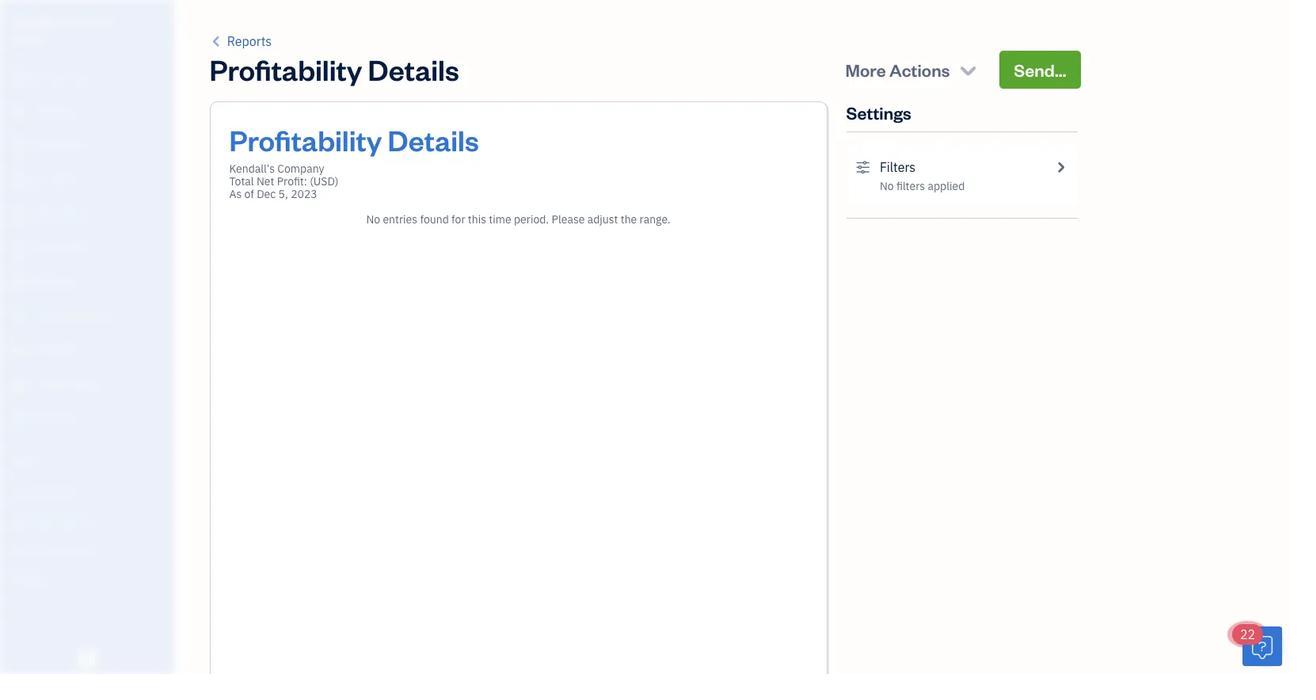 Task type: locate. For each thing, give the bounding box(es) containing it.
connections
[[37, 543, 93, 556]]

please
[[552, 212, 585, 227]]

items and services link
[[4, 507, 170, 535]]

0 vertical spatial settings
[[847, 101, 912, 124]]

1 vertical spatial profitability
[[229, 121, 382, 158]]

no left entries on the top left of the page
[[366, 212, 380, 227]]

0 horizontal spatial company
[[62, 14, 114, 29]]

expense image
[[10, 241, 29, 257]]

profitability down reports
[[210, 51, 362, 88]]

1 vertical spatial no
[[366, 212, 380, 227]]

1 vertical spatial company
[[278, 162, 324, 176]]

profitability details kendall's company total net profit:  (usd) as of dec 5, 2023
[[229, 121, 479, 201]]

0 horizontal spatial settings
[[12, 573, 48, 585]]

1 horizontal spatial kendall's
[[229, 162, 275, 176]]

kendall's up owner on the top of page
[[13, 14, 60, 29]]

no down filters
[[880, 179, 894, 193]]

range.
[[640, 212, 671, 227]]

report image
[[10, 411, 29, 427]]

0 horizontal spatial no
[[366, 212, 380, 227]]

timer image
[[10, 309, 29, 325]]

1 vertical spatial kendall's
[[229, 162, 275, 176]]

details for profitability details kendall's company total net profit:  (usd) as of dec 5, 2023
[[388, 121, 479, 158]]

apps
[[12, 456, 35, 468]]

team members link
[[4, 478, 170, 505]]

profitability for profitability details
[[210, 51, 362, 88]]

company inside kendall's company owner
[[62, 14, 114, 29]]

1 vertical spatial details
[[388, 121, 479, 158]]

details for profitability details
[[368, 51, 459, 88]]

0 vertical spatial company
[[62, 14, 114, 29]]

1 vertical spatial settings
[[12, 573, 48, 585]]

no for no entries found for this time period. please adjust the range.
[[366, 212, 380, 227]]

0 vertical spatial details
[[368, 51, 459, 88]]

settings down bank
[[12, 573, 48, 585]]

owner
[[13, 32, 44, 44]]

0 vertical spatial profitability
[[210, 51, 362, 88]]

company inside profitability details kendall's company total net profit:  (usd) as of dec 5, 2023
[[278, 162, 324, 176]]

entries
[[383, 212, 418, 227]]

profitability inside profitability details kendall's company total net profit:  (usd) as of dec 5, 2023
[[229, 121, 382, 158]]

profitability up profit:
[[229, 121, 382, 158]]

payment image
[[10, 207, 29, 223]]

22 button
[[1233, 624, 1283, 666]]

more
[[846, 59, 886, 81]]

filters
[[880, 159, 916, 175]]

and
[[38, 514, 55, 527]]

team
[[12, 485, 37, 498]]

kendall's inside kendall's company owner
[[13, 14, 60, 29]]

settings down more
[[847, 101, 912, 124]]

details
[[368, 51, 459, 88], [388, 121, 479, 158]]

as
[[229, 187, 242, 201]]

company
[[62, 14, 114, 29], [278, 162, 324, 176]]

profitability
[[210, 51, 362, 88], [229, 121, 382, 158]]

1 horizontal spatial company
[[278, 162, 324, 176]]

details inside profitability details kendall's company total net profit:  (usd) as of dec 5, 2023
[[388, 121, 479, 158]]

dashboard image
[[10, 71, 29, 86]]

resource center badge image
[[1243, 627, 1283, 666]]

kendall's up of
[[229, 162, 275, 176]]

more actions
[[846, 59, 950, 81]]

settings
[[847, 101, 912, 124], [12, 573, 48, 585]]

0 vertical spatial no
[[880, 179, 894, 193]]

more actions button
[[831, 51, 994, 89]]

invoice image
[[10, 173, 29, 189]]

kendall's
[[13, 14, 60, 29], [229, 162, 275, 176]]

2023
[[291, 187, 317, 201]]

no
[[880, 179, 894, 193], [366, 212, 380, 227]]

net
[[257, 174, 274, 189]]

project image
[[10, 275, 29, 291]]

settings inside 'link'
[[12, 573, 48, 585]]

no entries found for this time period. please adjust the range.
[[366, 212, 671, 227]]

for
[[452, 212, 465, 227]]

settings image
[[856, 158, 871, 177]]

bank connections link
[[4, 536, 170, 564]]

bank connections
[[12, 543, 93, 556]]

0 vertical spatial kendall's
[[13, 14, 60, 29]]

client image
[[10, 105, 29, 120]]

1 horizontal spatial no
[[880, 179, 894, 193]]

0 horizontal spatial kendall's
[[13, 14, 60, 29]]

no filters applied
[[880, 179, 965, 193]]



Task type: vqa. For each thing, say whether or not it's contained in the screenshot.
the middle Accounts
no



Task type: describe. For each thing, give the bounding box(es) containing it.
bank
[[12, 543, 35, 556]]

period.
[[514, 212, 549, 227]]

freshbooks image
[[74, 649, 100, 668]]

chevronleft image
[[210, 32, 224, 51]]

reports
[[227, 33, 272, 49]]

total
[[229, 174, 254, 189]]

actions
[[890, 59, 950, 81]]

chevronright image
[[1054, 158, 1068, 177]]

profitability details
[[210, 51, 459, 88]]

(usd)
[[310, 174, 339, 189]]

dec
[[257, 187, 276, 201]]

items and services
[[12, 514, 96, 527]]

22
[[1241, 627, 1256, 643]]

time
[[489, 212, 512, 227]]

1 horizontal spatial settings
[[847, 101, 912, 124]]

members
[[39, 485, 81, 498]]

send… button
[[1000, 51, 1081, 89]]

filters
[[897, 179, 925, 193]]

profit:
[[277, 174, 307, 189]]

chart image
[[10, 377, 29, 393]]

no for no filters applied
[[880, 179, 894, 193]]

chevrondown image
[[958, 59, 979, 81]]

reports button
[[210, 32, 272, 51]]

of
[[244, 187, 254, 201]]

kendall's company owner
[[13, 14, 114, 44]]

profitability for profitability details kendall's company total net profit:  (usd) as of dec 5, 2023
[[229, 121, 382, 158]]

adjust
[[588, 212, 618, 227]]

items
[[12, 514, 36, 527]]

found
[[420, 212, 449, 227]]

team members
[[12, 485, 81, 498]]

apps link
[[4, 448, 170, 476]]

5,
[[279, 187, 288, 201]]

services
[[57, 514, 96, 527]]

money image
[[10, 343, 29, 359]]

send…
[[1014, 59, 1067, 81]]

this
[[468, 212, 486, 227]]

settings link
[[4, 566, 170, 593]]

the
[[621, 212, 637, 227]]

main element
[[0, 0, 214, 674]]

applied
[[928, 179, 965, 193]]

estimate image
[[10, 139, 29, 154]]

kendall's inside profitability details kendall's company total net profit:  (usd) as of dec 5, 2023
[[229, 162, 275, 176]]



